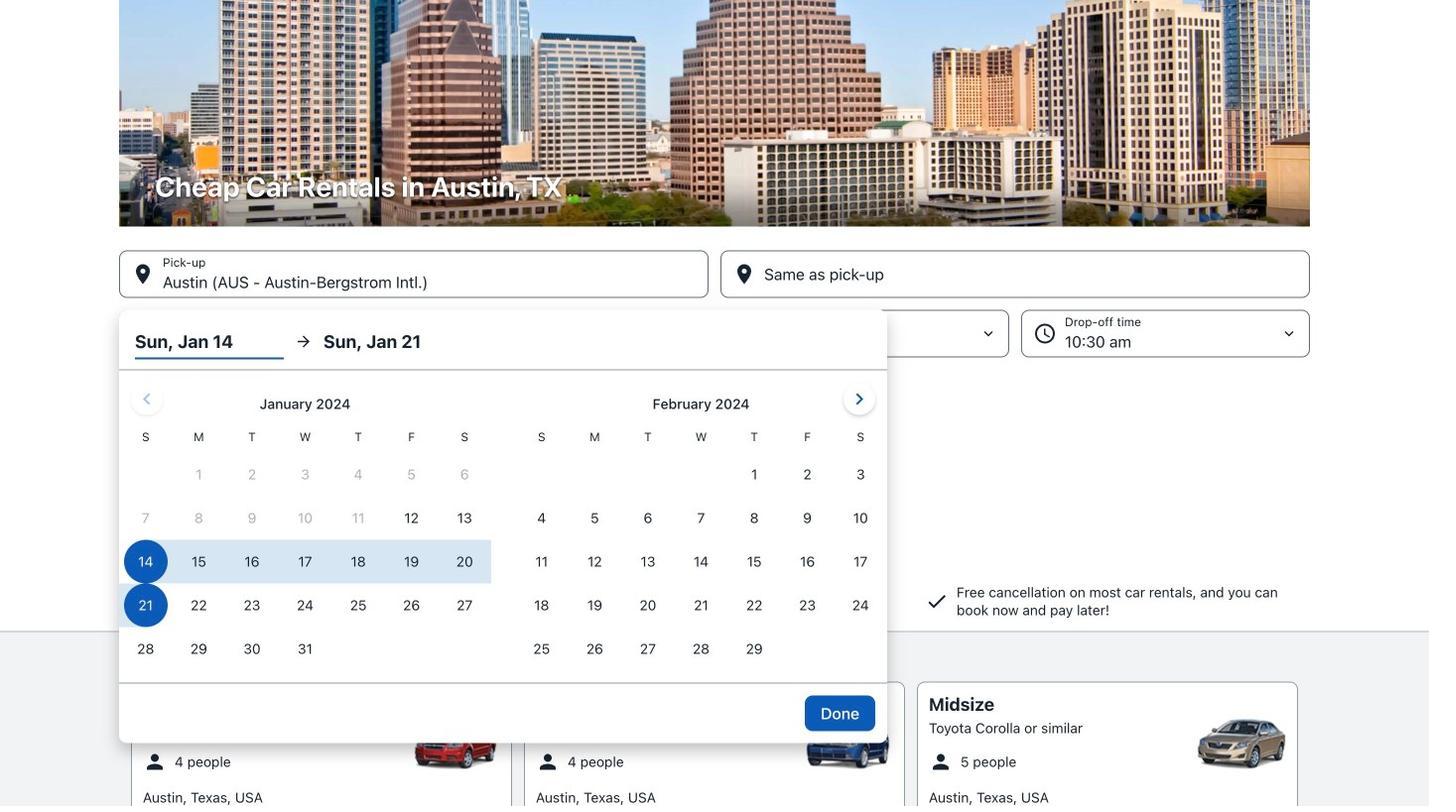 Task type: locate. For each thing, give the bounding box(es) containing it.
breadcrumbs region
[[0, 0, 1429, 744]]

next month image
[[848, 388, 871, 411]]

1 horizontal spatial small image
[[929, 751, 953, 775]]

ford focus image
[[804, 720, 893, 770]]

2 small image from the left
[[929, 751, 953, 775]]

toyota corolla image
[[1197, 720, 1286, 770]]

0 horizontal spatial small image
[[143, 751, 167, 775]]

small image
[[143, 751, 167, 775], [929, 751, 953, 775]]

chevrolet spark image
[[411, 720, 500, 770]]

previous month image
[[135, 388, 159, 411]]

small image
[[536, 751, 560, 775]]

1 small image from the left
[[143, 751, 167, 775]]



Task type: vqa. For each thing, say whether or not it's contained in the screenshot.
small icon to the left
yes



